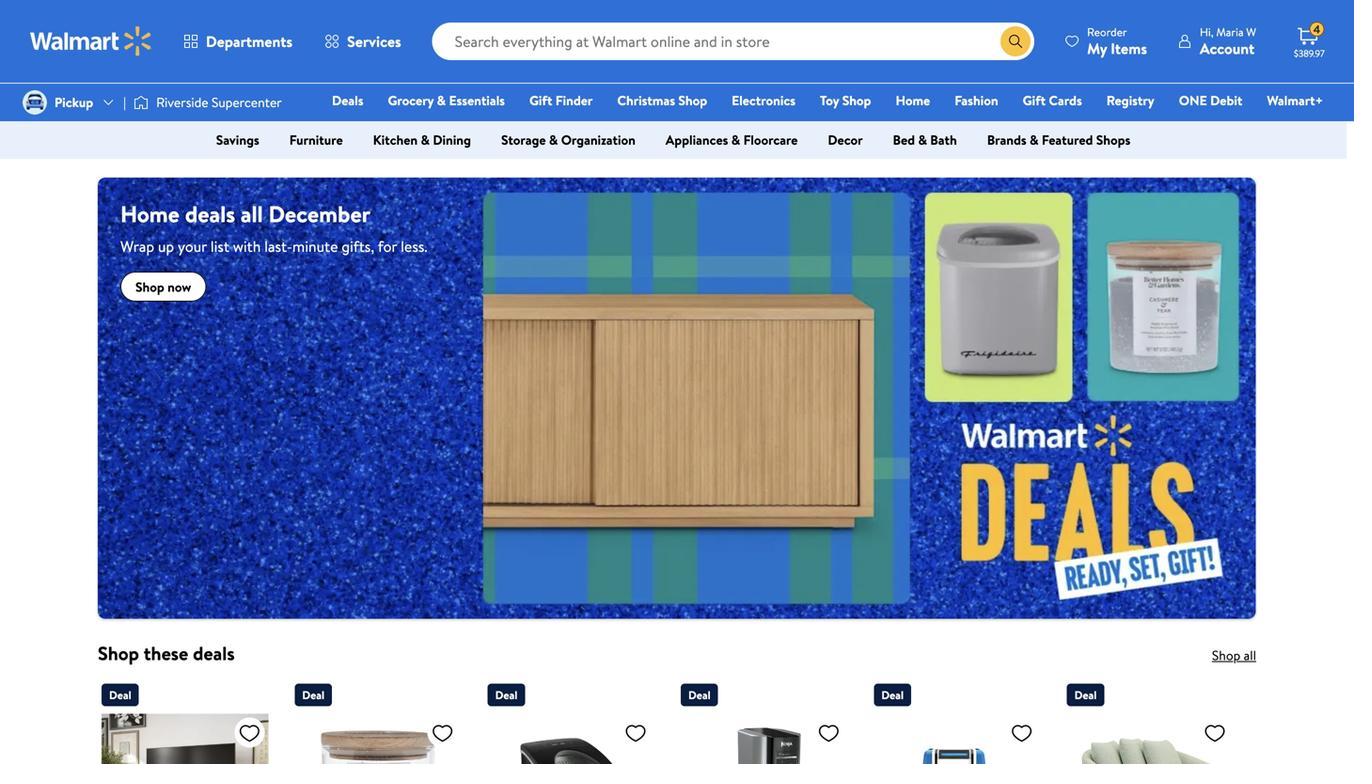 Task type: vqa. For each thing, say whether or not it's contained in the screenshot.
Shop these deals
yes



Task type: locate. For each thing, give the bounding box(es) containing it.
6 deal from the left
[[1075, 688, 1097, 704]]

home up wrap
[[120, 198, 180, 230]]

christmas
[[617, 91, 675, 110]]

1 vertical spatial deals
[[193, 641, 235, 667]]

items
[[1111, 38, 1148, 59]]

1 horizontal spatial gift
[[1023, 91, 1046, 110]]

all
[[241, 198, 263, 230], [1244, 647, 1257, 665]]

 image
[[23, 90, 47, 115]]

riverside supercenter
[[156, 93, 282, 111]]

5 product group from the left
[[874, 677, 1041, 765]]

appliances & floorcare button
[[651, 125, 813, 155]]

deals
[[332, 91, 364, 110]]

gift cards
[[1023, 91, 1082, 110]]

2 product group from the left
[[295, 677, 462, 765]]

one
[[1179, 91, 1208, 110]]

bed & bath
[[893, 131, 957, 149]]

0 vertical spatial home
[[896, 91, 931, 110]]

ninja creami, ice cream maker, 5 one-touch programs, (2) 16oz. pints with storage lids nc300 image
[[681, 715, 848, 765]]

&
[[437, 91, 446, 110], [421, 131, 430, 149], [549, 131, 558, 149], [732, 131, 741, 149], [919, 131, 927, 149], [1030, 131, 1039, 149]]

1 horizontal spatial home
[[896, 91, 931, 110]]

& inside "link"
[[437, 91, 446, 110]]

storage & organization button
[[486, 125, 651, 155]]

gift inside 'link'
[[1023, 91, 1046, 110]]

0 horizontal spatial all
[[241, 198, 263, 230]]

home
[[896, 91, 931, 110], [120, 198, 180, 230]]

 image
[[134, 93, 149, 112]]

shop
[[679, 91, 708, 110], [843, 91, 872, 110], [135, 278, 164, 296], [98, 641, 139, 667], [1212, 647, 1241, 665]]

2 deal from the left
[[302, 688, 325, 704]]

walmart+
[[1267, 91, 1324, 110]]

registry
[[1107, 91, 1155, 110]]

deal up frigidaire 26 lb retro bullet ice maker, black, efic128 image
[[495, 688, 518, 704]]

december
[[269, 198, 371, 230]]

deals inside home deals all december wrap up your list with last-minute gifts, for less.
[[185, 198, 235, 230]]

shop for shop these deals
[[98, 641, 139, 667]]

brands
[[987, 131, 1027, 149]]

gift for gift cards
[[1023, 91, 1046, 110]]

shop up add to favorites list, beautiful drew chair by drew barrymore, sage icon
[[1212, 647, 1241, 665]]

deal
[[109, 688, 131, 704], [302, 688, 325, 704], [495, 688, 518, 704], [689, 688, 711, 704], [882, 688, 904, 704], [1075, 688, 1097, 704]]

reorder
[[1088, 24, 1127, 40]]

& right brands
[[1030, 131, 1039, 149]]

home for home
[[896, 91, 931, 110]]

kitchen
[[373, 131, 418, 149]]

add to favorites list, ninja creami, ice cream maker, 5 one-touch programs, (2) 16oz. pints with storage lids nc300 image
[[818, 722, 840, 746]]

deals
[[185, 198, 235, 230], [193, 641, 235, 667]]

less.
[[401, 236, 428, 257]]

grocery
[[388, 91, 434, 110]]

deals up "list"
[[185, 198, 235, 230]]

2 gift from the left
[[1023, 91, 1046, 110]]

these
[[144, 641, 188, 667]]

cards
[[1049, 91, 1082, 110]]

4
[[1314, 21, 1321, 37]]

home link
[[888, 90, 939, 111]]

add to favorites list, beautiful fluted tv stand for tv's up to 70" by drew barrymore, warm honey finish image
[[238, 722, 261, 746]]

product group
[[102, 677, 268, 765], [295, 677, 462, 765], [488, 677, 655, 765], [681, 677, 848, 765], [874, 677, 1041, 765], [1067, 677, 1234, 765]]

|
[[123, 93, 126, 111]]

last-
[[265, 236, 293, 257]]

brands & featured shops
[[987, 131, 1131, 149]]

finder
[[556, 91, 593, 110]]

1 vertical spatial all
[[1244, 647, 1257, 665]]

frigidaire 26 lb retro bullet ice maker, black, efic128 image
[[488, 715, 655, 765]]

& right "bed" at the right of page
[[919, 131, 927, 149]]

debit
[[1211, 91, 1243, 110]]

shop right toy
[[843, 91, 872, 110]]

4 product group from the left
[[681, 677, 848, 765]]

1 vertical spatial home
[[120, 198, 180, 230]]

toy
[[820, 91, 839, 110]]

storage & organization
[[501, 131, 636, 149]]

gift
[[530, 91, 553, 110], [1023, 91, 1046, 110]]

w
[[1247, 24, 1257, 40]]

& right "storage"
[[549, 131, 558, 149]]

home for home deals all december wrap up your list with last-minute gifts, for less.
[[120, 198, 180, 230]]

riverside
[[156, 93, 208, 111]]

1 product group from the left
[[102, 677, 268, 765]]

0 vertical spatial deals
[[185, 198, 235, 230]]

deal up ninja creami, ice cream maker, 5 one-touch programs, (2) 16oz. pints with storage lids nc300 image
[[689, 688, 711, 704]]

organization
[[561, 131, 636, 149]]

gift for gift finder
[[530, 91, 553, 110]]

1 deal from the left
[[109, 688, 131, 704]]

$389.97
[[1294, 47, 1325, 60]]

minute
[[293, 236, 338, 257]]

& left dining
[[421, 131, 430, 149]]

& left floorcare
[[732, 131, 741, 149]]

deal down 'shop these deals' on the left of page
[[109, 688, 131, 704]]

appliances & floorcare
[[666, 131, 798, 149]]

& for storage
[[549, 131, 558, 149]]

christmas shop
[[617, 91, 708, 110]]

home inside home deals all december wrap up your list with last-minute gifts, for less.
[[120, 198, 180, 230]]

& for bed
[[919, 131, 927, 149]]

one debit link
[[1171, 90, 1251, 111]]

fashion link
[[947, 90, 1007, 111]]

beautiful drew chair by drew barrymore, sage image
[[1067, 715, 1234, 765]]

& for appliances
[[732, 131, 741, 149]]

gift finder
[[530, 91, 593, 110]]

walmart+ link
[[1259, 90, 1332, 111]]

appliances
[[666, 131, 728, 149]]

essentials
[[449, 91, 505, 110]]

shop for shop now
[[135, 278, 164, 296]]

& inside dropdown button
[[732, 131, 741, 149]]

0 horizontal spatial gift
[[530, 91, 553, 110]]

wrap
[[120, 236, 154, 257]]

0 horizontal spatial home
[[120, 198, 180, 230]]

1 gift from the left
[[530, 91, 553, 110]]

search icon image
[[1008, 34, 1024, 49]]

deal up beautiful drew chair by drew barrymore, sage image
[[1075, 688, 1097, 704]]

Walmart Site-Wide search field
[[432, 23, 1035, 60]]

gift left the finder
[[530, 91, 553, 110]]

deal for hart corded spot cleaner, 51 ounce tank capacity image
[[882, 688, 904, 704]]

0 vertical spatial all
[[241, 198, 263, 230]]

deal up better homes & gardens cinnamon buttercream scented 2-wick snow glass jar candle, 12 oz image
[[302, 688, 325, 704]]

shop left 'these'
[[98, 641, 139, 667]]

gift left cards
[[1023, 91, 1046, 110]]

5 deal from the left
[[882, 688, 904, 704]]

home up "bed" at the right of page
[[896, 91, 931, 110]]

3 deal from the left
[[495, 688, 518, 704]]

dining
[[433, 131, 471, 149]]

& right grocery
[[437, 91, 446, 110]]

my
[[1088, 38, 1107, 59]]

decor button
[[813, 125, 878, 155]]

4 deal from the left
[[689, 688, 711, 704]]

1 horizontal spatial all
[[1244, 647, 1257, 665]]

deal up hart corded spot cleaner, 51 ounce tank capacity image
[[882, 688, 904, 704]]

shop left now
[[135, 278, 164, 296]]

deals right 'these'
[[193, 641, 235, 667]]

bed
[[893, 131, 915, 149]]

kitchen & dining button
[[358, 125, 486, 155]]

3 product group from the left
[[488, 677, 655, 765]]

hi,
[[1200, 24, 1214, 40]]



Task type: describe. For each thing, give the bounding box(es) containing it.
account
[[1200, 38, 1255, 59]]

shop these deals
[[98, 641, 235, 667]]

decor
[[828, 131, 863, 149]]

gift cards link
[[1015, 90, 1091, 111]]

christmas shop link
[[609, 90, 716, 111]]

better homes & gardens cinnamon buttercream scented 2-wick snow glass jar candle, 12 oz image
[[295, 715, 462, 765]]

grocery & essentials
[[388, 91, 505, 110]]

with
[[233, 236, 261, 257]]

your
[[178, 236, 207, 257]]

kitchen & dining
[[373, 131, 471, 149]]

electronics link
[[724, 90, 804, 111]]

up
[[158, 236, 174, 257]]

6 product group from the left
[[1067, 677, 1234, 765]]

& for kitchen
[[421, 131, 430, 149]]

add to favorites list, frigidaire 26 lb retro bullet ice maker, black, efic128 image
[[625, 722, 647, 746]]

add to favorites list, better homes & gardens cinnamon buttercream scented 2-wick snow glass jar candle, 12 oz image
[[431, 722, 454, 746]]

floorcare
[[744, 131, 798, 149]]

bed & bath button
[[878, 125, 972, 155]]

gifts,
[[342, 236, 375, 257]]

hart corded spot cleaner, 51 ounce tank capacity image
[[874, 715, 1041, 765]]

& for brands
[[1030, 131, 1039, 149]]

add to favorites list, beautiful drew chair by drew barrymore, sage image
[[1204, 722, 1227, 746]]

shop for shop all
[[1212, 647, 1241, 665]]

deal for beautiful drew chair by drew barrymore, sage image
[[1075, 688, 1097, 704]]

deals link
[[324, 90, 372, 111]]

deal for frigidaire 26 lb retro bullet ice maker, black, efic128 image
[[495, 688, 518, 704]]

deal for beautiful fluted tv stand for tv's up to 70" by drew barrymore, warm honey finish image
[[109, 688, 131, 704]]

bath
[[931, 131, 957, 149]]

shop up appliances
[[679, 91, 708, 110]]

storage
[[501, 131, 546, 149]]

now
[[168, 278, 191, 296]]

for
[[378, 236, 397, 257]]

shop all link
[[1212, 647, 1257, 665]]

add to favorites list, hart corded spot cleaner, 51 ounce tank capacity image
[[1011, 722, 1033, 746]]

shop now link
[[120, 272, 206, 302]]

beautiful fluted tv stand for tv's up to 70" by drew barrymore, warm honey finish image
[[102, 715, 268, 765]]

shops
[[1097, 131, 1131, 149]]

list
[[211, 236, 229, 257]]

maria
[[1217, 24, 1244, 40]]

deal for better homes & gardens cinnamon buttercream scented 2-wick snow glass jar candle, 12 oz image
[[302, 688, 325, 704]]

services button
[[309, 19, 417, 64]]

furniture button
[[274, 125, 358, 155]]

walmart image
[[30, 26, 152, 56]]

departments button
[[167, 19, 309, 64]]

all inside home deals all december wrap up your list with last-minute gifts, for less.
[[241, 198, 263, 230]]

Search search field
[[432, 23, 1035, 60]]

fashion
[[955, 91, 999, 110]]

home deals all december wrap up your list with last-minute gifts, for less.
[[120, 198, 428, 257]]

brands & featured shops button
[[972, 125, 1146, 155]]

hi, maria w account
[[1200, 24, 1257, 59]]

savings button
[[201, 125, 274, 155]]

registry link
[[1098, 90, 1163, 111]]

supercenter
[[212, 93, 282, 111]]

featured
[[1042, 131, 1093, 149]]

furniture
[[290, 131, 343, 149]]

savings
[[216, 131, 259, 149]]

toy shop link
[[812, 90, 880, 111]]

shop now
[[135, 278, 191, 296]]

shop all
[[1212, 647, 1257, 665]]

& for grocery
[[437, 91, 446, 110]]

deal for ninja creami, ice cream maker, 5 one-touch programs, (2) 16oz. pints with storage lids nc300 image
[[689, 688, 711, 704]]

electronics
[[732, 91, 796, 110]]

grocery & essentials link
[[380, 90, 514, 111]]

gift finder link
[[521, 90, 601, 111]]

pickup
[[55, 93, 93, 111]]

departments
[[206, 31, 293, 52]]

toy shop
[[820, 91, 872, 110]]

services
[[347, 31, 401, 52]]

reorder my items
[[1088, 24, 1148, 59]]

one debit
[[1179, 91, 1243, 110]]



